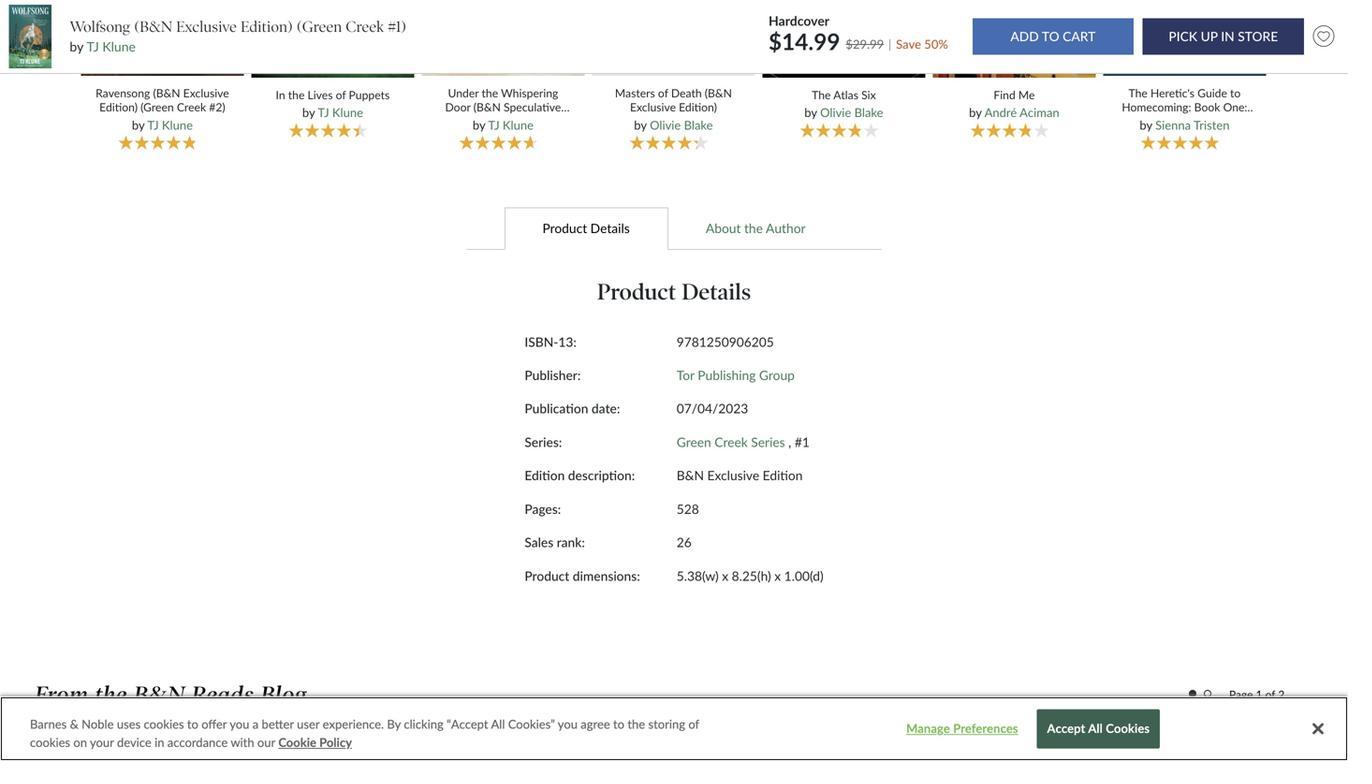 Task type: describe. For each thing, give the bounding box(es) containing it.
the heretic's guide to homecoming: book one: theory link
[[1116, 86, 1255, 128]]

isbn-13:
[[525, 334, 577, 350]]

add to wishlist image
[[1309, 21, 1340, 52]]

manage preferences button
[[904, 711, 1021, 748]]

isbn-
[[525, 334, 559, 350]]

i lived for the trees: an exclusive guest post from tj klune, author of <i>wolfsong</i> image
[[76, 733, 368, 761]]

page 1 of 2
[[1230, 688, 1285, 702]]

$29.99
[[846, 37, 884, 52]]

by inside the atlas six by olivie blake
[[805, 105, 817, 120]]

by sienna tristen
[[1140, 117, 1230, 132]]

door
[[445, 100, 471, 114]]

9781250906205
[[677, 334, 774, 350]]

on
[[73, 735, 87, 750]]

manage
[[907, 721, 950, 736]]

by inside find me by andré aciman
[[970, 105, 982, 120]]

cookie policy
[[278, 735, 352, 750]]

the inside tab list
[[745, 221, 763, 236]]

the atlas six by olivie blake
[[805, 88, 884, 120]]

in the lives of puppets by tj klune
[[276, 88, 390, 120]]

series
[[751, 435, 785, 450]]

of inside option
[[814, 732, 826, 748]]

the up the noble on the left of page
[[95, 682, 128, 709]]

8.25(h)
[[732, 568, 771, 584]]

tj inside under the whispering door (b&n speculative fiction book of the year) element
[[488, 117, 500, 132]]

preferences
[[954, 721, 1019, 736]]

lives
[[308, 88, 333, 102]]

dimensions:
[[573, 568, 640, 584]]

$14.99
[[769, 28, 841, 55]]

olivie blake link for edition)
[[650, 117, 713, 132]]

aciman
[[1020, 105, 1060, 120]]

olivie inside the atlas six by olivie blake
[[821, 105, 852, 120]]

1.00(d)
[[785, 568, 824, 584]]

accept
[[1048, 721, 1086, 736]]

atlas
[[834, 88, 859, 102]]

clicking
[[404, 717, 444, 732]]

author inside "i lived for the trees: an exclusive guest post from tj klune, author of" link
[[766, 732, 810, 748]]

by inside the wolfsong (b&n exclusive edition) (green creek #1) by tj klune
[[70, 39, 83, 54]]

details inside "product details" tab panel
[[682, 278, 751, 306]]

masters of death (b&n exclusive edition) element
[[590, 0, 763, 153]]

26
[[677, 535, 692, 550]]

exclusive inside the wolfsong (b&n exclusive edition) (green creek #1) by tj klune
[[176, 18, 237, 36]]

cookies
[[1106, 721, 1150, 736]]

book inside under the whispering door (b&n speculative fiction book of the year)
[[479, 115, 505, 128]]

death
[[671, 86, 702, 100]]

of inside masters of death (b&n exclusive edition) by olivie blake
[[658, 86, 668, 100]]

experience.
[[323, 717, 384, 732]]

b&n
[[677, 468, 704, 483]]

green
[[677, 435, 712, 450]]

creek for #1)
[[346, 18, 384, 36]]

for
[[430, 732, 448, 748]]

by inside in the lives of puppets by tj klune
[[302, 105, 315, 120]]

5.38(w)
[[677, 568, 719, 584]]

0 vertical spatial cookies
[[144, 717, 184, 732]]

(b&n inside masters of death (b&n exclusive edition) by olivie blake
[[705, 86, 732, 100]]

all inside button
[[1089, 721, 1103, 736]]

wolfsong (b&n exclusive edition) (green creek #1) by tj klune
[[70, 18, 406, 54]]

under the whispering door (b&n speculative fiction book of the year) element
[[420, 0, 592, 153]]

ravensong (b&n exclusive edition) (green creek #2) by tj klune
[[96, 86, 229, 132]]

all inside barnes & noble uses cookies to offer you a better user experience. by clicking "accept all cookies" you agree to the storing of cookies on your device in accordance with our
[[491, 717, 505, 732]]

#2)
[[209, 100, 225, 114]]

device
[[117, 735, 152, 750]]

b&n reads blog
[[134, 682, 307, 709]]

1
[[1256, 688, 1263, 702]]

1 you from the left
[[230, 717, 250, 732]]

of inside in the lives of puppets by tj klune
[[336, 88, 346, 102]]

(green for #1)
[[297, 18, 342, 36]]

2
[[1279, 688, 1285, 702]]

#1)
[[388, 18, 406, 36]]

tj klune link for ravensong (b&n exclusive edition) (green creek #2)
[[147, 117, 193, 132]]

under
[[448, 86, 479, 100]]

find me by andré aciman
[[970, 88, 1060, 120]]

tj klune link for under the whispering door (b&n speculative fiction book of the year)
[[488, 117, 534, 132]]

find me element
[[931, 0, 1104, 152]]

find me link
[[945, 88, 1084, 102]]

i
[[384, 732, 388, 748]]

about the author link
[[668, 207, 844, 250]]

tristen
[[1194, 117, 1230, 132]]

2 edition from the left
[[763, 468, 803, 483]]

2 x from the left
[[775, 568, 781, 584]]

wolfsong (b&n exclusive edition) (green creek #1) image
[[9, 5, 51, 68]]

tor publishing group link
[[677, 368, 795, 383]]

from the b&n reads blog
[[35, 682, 307, 709]]

the inside barnes & noble uses cookies to offer you a better user experience. by clicking "accept all cookies" you agree to the storing of cookies on your device in accordance with our
[[628, 717, 645, 732]]

me
[[1019, 88, 1035, 102]]

under the whispering door (b&n speculative fiction book of the year) link
[[434, 86, 573, 128]]

2 vertical spatial product
[[525, 568, 570, 584]]

1 horizontal spatial to
[[613, 717, 625, 732]]

blake inside the atlas six by olivie blake
[[855, 105, 884, 120]]

sienna
[[1156, 117, 1191, 132]]

publishing
[[698, 368, 756, 383]]

barnes & noble uses cookies to offer you a better user experience. by clicking "accept all cookies" you agree to the storing of cookies on your device in accordance with our
[[30, 717, 699, 750]]

klune inside in the lives of puppets by tj klune
[[332, 105, 363, 120]]

hardcover
[[769, 13, 830, 29]]

exclusive inside option
[[537, 732, 596, 748]]

1 x from the left
[[722, 568, 729, 584]]

date:
[[592, 401, 620, 417]]

by inside masters of death (b&n exclusive edition) by olivie blake
[[634, 117, 647, 132]]

13:
[[559, 334, 577, 350]]

(b&n inside under the whispering door (b&n speculative fiction book of the year)
[[474, 100, 501, 114]]

edition) inside masters of death (b&n exclusive edition) by olivie blake
[[679, 100, 717, 114]]

guide
[[1198, 86, 1228, 100]]

masters
[[615, 86, 655, 100]]

07/04/2023
[[677, 401, 749, 417]]

cookie policy link
[[278, 734, 352, 752]]

heretic's
[[1151, 86, 1195, 100]]

green creek series , #1
[[677, 435, 810, 450]]

exclusive inside "product details" tab panel
[[708, 468, 760, 483]]

product inside tab list
[[543, 221, 587, 236]]

trees:
[[476, 732, 513, 748]]

blake inside masters of death (b&n exclusive edition) by olivie blake
[[684, 117, 713, 132]]

theory
[[1167, 115, 1203, 128]]

tj inside the wolfsong (b&n exclusive edition) (green creek #1) by tj klune
[[87, 39, 99, 54]]

b&n exclusive edition
[[677, 468, 803, 483]]

the right under
[[482, 86, 498, 100]]

sienna tristen link
[[1156, 117, 1230, 132]]

,
[[789, 435, 792, 450]]

by inside under the whispering door (b&n speculative fiction book of the year) element
[[473, 117, 485, 132]]

in
[[276, 88, 285, 102]]

page
[[1230, 688, 1254, 702]]

year)
[[540, 115, 565, 128]]

product details inside "product details" tab panel
[[597, 278, 751, 306]]

under the whispering door (b&n speculative fiction book of the year)
[[442, 86, 565, 128]]

#1
[[795, 435, 810, 450]]

six
[[862, 88, 876, 102]]

find
[[994, 88, 1016, 102]]

i lived for the trees: an exclusive guest post from tj klune, author of option
[[76, 731, 1217, 761]]

2 you from the left
[[558, 717, 578, 732]]

klune inside 'ravensong (b&n exclusive edition) (green creek #2) by tj klune'
[[162, 117, 193, 132]]

the inside in the lives of puppets by tj klune
[[288, 88, 305, 102]]

olivie inside masters of death (b&n exclusive edition) by olivie blake
[[650, 117, 681, 132]]

product details link
[[505, 207, 668, 250]]



Task type: vqa. For each thing, say whether or not it's contained in the screenshot.
To within The Heretic's Guide to Homecoming: Book One: Theory
yes



Task type: locate. For each thing, give the bounding box(es) containing it.
1 horizontal spatial blake
[[855, 105, 884, 120]]

tj klune link down wolfsong
[[87, 39, 136, 54]]

0 horizontal spatial blake
[[684, 117, 713, 132]]

klune,
[[722, 732, 763, 748]]

x
[[722, 568, 729, 584], [775, 568, 781, 584]]

creek for #2)
[[177, 100, 206, 114]]

(b&n
[[134, 18, 172, 36], [153, 86, 180, 100], [705, 86, 732, 100], [474, 100, 501, 114]]

1 horizontal spatial edition)
[[241, 18, 293, 36]]

from
[[35, 682, 89, 709]]

1 horizontal spatial you
[[558, 717, 578, 732]]

book right fiction
[[479, 115, 505, 128]]

tab list
[[44, 207, 1305, 250]]

the heretic's guide to homecoming: book one: theory element
[[1101, 0, 1274, 153]]

of right lives
[[336, 88, 346, 102]]

edition) up in
[[241, 18, 293, 36]]

author inside tab list
[[766, 221, 806, 236]]

1 vertical spatial cookies
[[30, 735, 70, 750]]

blake down six
[[855, 105, 884, 120]]

author right about
[[766, 221, 806, 236]]

better
[[262, 717, 294, 732]]

about
[[706, 221, 741, 236]]

olivie blake link for blake
[[821, 105, 884, 120]]

1 horizontal spatial details
[[682, 278, 751, 306]]

book down guide
[[1195, 100, 1221, 114]]

2 horizontal spatial edition)
[[679, 100, 717, 114]]

the inside the atlas six by olivie blake
[[812, 88, 831, 102]]

edition) inside the wolfsong (b&n exclusive edition) (green creek #1) by tj klune
[[241, 18, 293, 36]]

series:
[[525, 435, 562, 450]]

tor
[[677, 368, 695, 383]]

all right "accept"
[[1089, 721, 1103, 736]]

author right klune,
[[766, 732, 810, 748]]

the atlas six link
[[775, 88, 914, 102]]

by
[[387, 717, 401, 732]]

tj klune link for in the lives of puppets
[[318, 105, 363, 120]]

tj right fiction
[[488, 117, 500, 132]]

x left 1.00(d)
[[775, 568, 781, 584]]

the
[[482, 86, 498, 100], [288, 88, 305, 102], [521, 115, 538, 128], [745, 221, 763, 236], [95, 682, 128, 709], [628, 717, 645, 732], [451, 732, 472, 748]]

(green inside 'ravensong (b&n exclusive edition) (green creek #2) by tj klune'
[[141, 100, 174, 114]]

edition description:
[[525, 468, 635, 483]]

klune down in the lives of puppets link
[[332, 105, 363, 120]]

the right about
[[745, 221, 763, 236]]

tj
[[87, 39, 99, 54], [318, 105, 329, 120], [147, 117, 159, 132], [488, 117, 500, 132], [705, 732, 719, 748]]

edition) for wolfsong
[[241, 18, 293, 36]]

homecoming:
[[1122, 100, 1192, 114]]

of right klune,
[[814, 732, 826, 748]]

tj inside option
[[705, 732, 719, 748]]

to inside the heretic's guide to homecoming: book one: theory
[[1231, 86, 1241, 100]]

0 horizontal spatial all
[[491, 717, 505, 732]]

1 vertical spatial author
[[766, 732, 810, 748]]

None submit
[[973, 18, 1134, 55], [1143, 18, 1305, 55], [973, 18, 1134, 55], [1143, 18, 1305, 55]]

ravensong (b&n exclusive edition) (green creek #2) link
[[93, 86, 232, 115]]

cookies up in at the bottom left
[[144, 717, 184, 732]]

policy
[[319, 735, 352, 750]]

by tj klune
[[473, 117, 534, 132]]

to up guest
[[613, 717, 625, 732]]

0 horizontal spatial olivie blake link
[[650, 117, 713, 132]]

0 vertical spatial author
[[766, 221, 806, 236]]

of left 2
[[1266, 688, 1276, 702]]

the heretic's guide to homecoming: book one: theory
[[1122, 86, 1248, 128]]

0 vertical spatial details
[[591, 221, 630, 236]]

2 author from the top
[[766, 732, 810, 748]]

to up one:
[[1231, 86, 1241, 100]]

all
[[491, 717, 505, 732], [1089, 721, 1103, 736]]

tj down the ravensong (b&n exclusive edition) (green creek #2) link
[[147, 117, 159, 132]]

1 vertical spatial creek
[[177, 100, 206, 114]]

publication
[[525, 401, 589, 417]]

tj right from
[[705, 732, 719, 748]]

offer
[[202, 717, 227, 732]]

creek up b&n exclusive edition
[[715, 435, 748, 450]]

0 horizontal spatial olivie
[[650, 117, 681, 132]]

agree
[[581, 717, 610, 732]]

the left atlas
[[812, 88, 831, 102]]

green creek series link
[[677, 435, 785, 450]]

publication date:
[[525, 401, 620, 417]]

1 vertical spatial details
[[682, 278, 751, 306]]

(b&n right death
[[705, 86, 732, 100]]

0 horizontal spatial you
[[230, 717, 250, 732]]

about the author
[[706, 221, 806, 236]]

masters of death (b&n exclusive edition) by olivie blake
[[615, 86, 732, 132]]

edition)
[[241, 18, 293, 36], [99, 100, 138, 114], [679, 100, 717, 114]]

product
[[543, 221, 587, 236], [597, 278, 677, 306], [525, 568, 570, 584]]

of inside under the whispering door (b&n speculative fiction book of the year)
[[508, 115, 518, 128]]

exclusive inside 'ravensong (b&n exclusive edition) (green creek #2) by tj klune'
[[183, 86, 229, 100]]

guest
[[600, 732, 637, 748]]

product dimensions:
[[525, 568, 640, 584]]

2 vertical spatial creek
[[715, 435, 748, 450]]

the down "accept
[[451, 732, 472, 748]]

fiction
[[442, 115, 476, 128]]

puppets
[[349, 88, 390, 102]]

the inside the heretic's guide to homecoming: book one: theory
[[1129, 86, 1148, 100]]

klune
[[102, 39, 136, 54], [332, 105, 363, 120], [162, 117, 193, 132], [503, 117, 534, 132]]

tj klune link down in the lives of puppets link
[[318, 105, 363, 120]]

in the lives of puppets element
[[250, 0, 422, 152]]

tj klune link inside 'ravensong (b&n exclusive edition) (green creek #2)' element
[[147, 117, 193, 132]]

olivie down the masters of death (b&n exclusive edition) link
[[650, 117, 681, 132]]

1 horizontal spatial edition
[[763, 468, 803, 483]]

1 horizontal spatial book
[[1195, 100, 1221, 114]]

tj inside in the lives of puppets by tj klune
[[318, 105, 329, 120]]

author
[[766, 221, 806, 236], [766, 732, 810, 748]]

all up trees: on the left bottom of the page
[[491, 717, 505, 732]]

$14.99 $29.99
[[769, 28, 884, 55]]

(green up lives
[[297, 18, 342, 36]]

0 horizontal spatial creek
[[177, 100, 206, 114]]

by inside the heretic's guide to homecoming: book one: theory element
[[1140, 117, 1153, 132]]

klune inside the wolfsong (b&n exclusive edition) (green creek #1) by tj klune
[[102, 39, 136, 54]]

blake down death
[[684, 117, 713, 132]]

0 vertical spatial book
[[1195, 100, 1221, 114]]

you
[[230, 717, 250, 732], [558, 717, 578, 732]]

wolfsong
[[70, 18, 130, 36]]

andré aciman link
[[985, 105, 1060, 120]]

klune inside under the whispering door (b&n speculative fiction book of the year) element
[[503, 117, 534, 132]]

manage preferences
[[907, 721, 1019, 736]]

product details inside product details link
[[543, 221, 630, 236]]

edition down series:
[[525, 468, 565, 483]]

cookies down barnes
[[30, 735, 70, 750]]

of left death
[[658, 86, 668, 100]]

528
[[677, 501, 699, 517]]

accept all cookies
[[1048, 721, 1150, 736]]

olivie down the atlas six 'link'
[[821, 105, 852, 120]]

the inside option
[[451, 732, 472, 748]]

creek left #2)
[[177, 100, 206, 114]]

0 horizontal spatial the
[[812, 88, 831, 102]]

(b&n inside 'ravensong (b&n exclusive edition) (green creek #2) by tj klune'
[[153, 86, 180, 100]]

0 horizontal spatial details
[[591, 221, 630, 236]]

product details tab panel
[[347, 250, 1001, 630]]

rank:
[[557, 535, 585, 550]]

olivie blake link down the masters of death (b&n exclusive edition) link
[[650, 117, 713, 132]]

accordance
[[167, 735, 228, 750]]

1 horizontal spatial x
[[775, 568, 781, 584]]

speculative
[[504, 100, 561, 114]]

creek inside the wolfsong (b&n exclusive edition) (green creek #1) by tj klune
[[346, 18, 384, 36]]

the up post
[[628, 717, 645, 732]]

(b&n right wolfsong
[[134, 18, 172, 36]]

tj klune link inside in the lives of puppets element
[[318, 105, 363, 120]]

1 vertical spatial product details
[[597, 278, 751, 306]]

user
[[297, 717, 320, 732]]

0 vertical spatial creek
[[346, 18, 384, 36]]

lived
[[392, 732, 426, 748]]

publisher:
[[525, 368, 581, 383]]

olivie blake link inside the masters of death (b&n exclusive edition) element
[[650, 117, 713, 132]]

the
[[1129, 86, 1148, 100], [812, 88, 831, 102]]

&
[[70, 717, 79, 732]]

(green for #2)
[[141, 100, 174, 114]]

0 horizontal spatial book
[[479, 115, 505, 128]]

0 horizontal spatial x
[[722, 568, 729, 584]]

1 vertical spatial product
[[597, 278, 677, 306]]

the up the homecoming:
[[1129, 86, 1148, 100]]

save 50%
[[896, 37, 949, 52]]

2 horizontal spatial to
[[1231, 86, 1241, 100]]

0 vertical spatial (green
[[297, 18, 342, 36]]

by inside 'ravensong (b&n exclusive edition) (green creek #2) by tj klune'
[[132, 117, 145, 132]]

(green down ravensong on the left of page
[[141, 100, 174, 114]]

details inside product details link
[[591, 221, 630, 236]]

a
[[253, 717, 259, 732]]

exclusive inside masters of death (b&n exclusive edition) by olivie blake
[[630, 100, 676, 114]]

tj down lives
[[318, 105, 329, 120]]

one:
[[1224, 100, 1248, 114]]

andré
[[985, 105, 1017, 120]]

the right in
[[288, 88, 305, 102]]

creek left #1)
[[346, 18, 384, 36]]

klune down speculative
[[503, 117, 534, 132]]

1 horizontal spatial all
[[1089, 721, 1103, 736]]

0 horizontal spatial edition
[[525, 468, 565, 483]]

to up accordance
[[187, 717, 198, 732]]

from
[[672, 732, 702, 748]]

barnes
[[30, 717, 67, 732]]

you left a
[[230, 717, 250, 732]]

0 horizontal spatial edition)
[[99, 100, 138, 114]]

(green inside the wolfsong (b&n exclusive edition) (green creek #1) by tj klune
[[297, 18, 342, 36]]

1 horizontal spatial olivie
[[821, 105, 852, 120]]

0 horizontal spatial (green
[[141, 100, 174, 114]]

privacy alert dialog
[[0, 697, 1349, 761]]

you left agree
[[558, 717, 578, 732]]

of down speculative
[[508, 115, 518, 128]]

0 vertical spatial product
[[543, 221, 587, 236]]

edition) down ravensong on the left of page
[[99, 100, 138, 114]]

accept all cookies button
[[1037, 710, 1161, 749]]

1 horizontal spatial the
[[1129, 86, 1148, 100]]

1 vertical spatial book
[[479, 115, 505, 128]]

in
[[155, 735, 164, 750]]

olivie blake link down atlas
[[821, 105, 884, 120]]

the for homecoming:
[[1129, 86, 1148, 100]]

edition) inside 'ravensong (b&n exclusive edition) (green creek #2) by tj klune'
[[99, 100, 138, 114]]

1 vertical spatial (green
[[141, 100, 174, 114]]

sales
[[525, 535, 554, 550]]

tor publishing group
[[677, 368, 795, 383]]

the atlas six element
[[760, 0, 933, 152]]

0 vertical spatial product details
[[543, 221, 630, 236]]

edition) down death
[[679, 100, 717, 114]]

tj klune link down the ravensong (b&n exclusive edition) (green creek #2) link
[[147, 117, 193, 132]]

"accept
[[447, 717, 488, 732]]

tj down wolfsong
[[87, 39, 99, 54]]

2 horizontal spatial creek
[[715, 435, 748, 450]]

cookies
[[144, 717, 184, 732], [30, 735, 70, 750]]

5.38(w) x 8.25(h) x 1.00(d)
[[677, 568, 824, 584]]

tj inside 'ravensong (b&n exclusive edition) (green creek #2) by tj klune'
[[147, 117, 159, 132]]

edition
[[525, 468, 565, 483], [763, 468, 803, 483]]

x left 8.25(h)
[[722, 568, 729, 584]]

tab list containing product details
[[44, 207, 1305, 250]]

0 horizontal spatial cookies
[[30, 735, 70, 750]]

in the lives of puppets link
[[263, 88, 402, 102]]

description:
[[568, 468, 635, 483]]

creek inside 'ravensong (b&n exclusive edition) (green creek #2) by tj klune'
[[177, 100, 206, 114]]

1 horizontal spatial (green
[[297, 18, 342, 36]]

1 horizontal spatial olivie blake link
[[821, 105, 884, 120]]

ravensong (b&n exclusive edition) (green creek #2) element
[[78, 0, 251, 153]]

olivie blake link
[[821, 105, 884, 120], [650, 117, 713, 132]]

(b&n inside the wolfsong (b&n exclusive edition) (green creek #1) by tj klune
[[134, 18, 172, 36]]

the down speculative
[[521, 115, 538, 128]]

group
[[759, 368, 795, 383]]

the for olivie
[[812, 88, 831, 102]]

1 horizontal spatial cookies
[[144, 717, 184, 732]]

1 author from the top
[[766, 221, 806, 236]]

klune down wolfsong
[[102, 39, 136, 54]]

creek inside "product details" tab panel
[[715, 435, 748, 450]]

book
[[1195, 100, 1221, 114], [479, 115, 505, 128]]

edition down ,
[[763, 468, 803, 483]]

book inside the heretic's guide to homecoming: book one: theory
[[1195, 100, 1221, 114]]

of inside barnes & noble uses cookies to offer you a better user experience. by clicking "accept all cookies" you agree to the storing of cookies on your device in accordance with our
[[689, 717, 699, 732]]

of up from
[[689, 717, 699, 732]]

klune down the ravensong (b&n exclusive edition) (green creek #2) link
[[162, 117, 193, 132]]

1 horizontal spatial creek
[[346, 18, 384, 36]]

(b&n right ravensong on the left of page
[[153, 86, 180, 100]]

tj klune link down speculative
[[488, 117, 534, 132]]

0 horizontal spatial to
[[187, 717, 198, 732]]

blake
[[855, 105, 884, 120], [684, 117, 713, 132]]

(b&n up by tj klune
[[474, 100, 501, 114]]

1 edition from the left
[[525, 468, 565, 483]]

olivie blake link inside the atlas six element
[[821, 105, 884, 120]]

edition) for ravensong
[[99, 100, 138, 114]]



